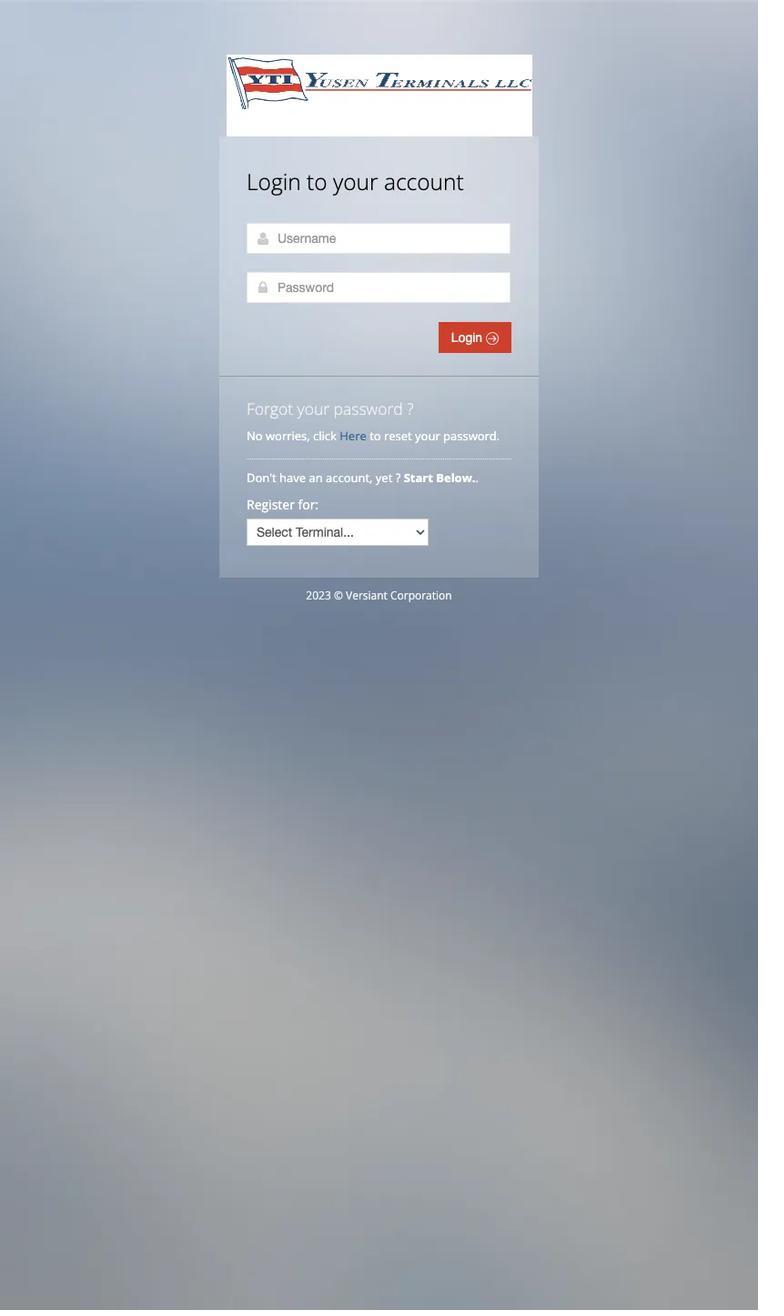 Task type: vqa. For each thing, say whether or not it's contained in the screenshot.
Comma.
no



Task type: describe. For each thing, give the bounding box(es) containing it.
login for login to your account
[[247, 167, 301, 197]]

worries,
[[266, 428, 310, 444]]

register
[[247, 496, 295, 513]]

don't have an account, yet ? start below. .
[[247, 470, 482, 486]]

no
[[247, 428, 263, 444]]

here
[[340, 428, 367, 444]]

for:
[[298, 496, 319, 513]]

corporation
[[390, 588, 452, 604]]

click
[[313, 428, 337, 444]]

account,
[[326, 470, 373, 486]]

versiant
[[346, 588, 388, 604]]

an
[[309, 470, 323, 486]]

login to your account
[[247, 167, 464, 197]]

password
[[334, 398, 403, 420]]

account
[[384, 167, 464, 197]]

user image
[[256, 231, 270, 246]]

forgot your password ? no worries, click here to reset your password.
[[247, 398, 500, 444]]

login for login
[[451, 330, 486, 345]]

©
[[334, 588, 343, 604]]

0 horizontal spatial your
[[297, 398, 330, 420]]

password.
[[443, 428, 500, 444]]

.
[[476, 470, 479, 486]]

login button
[[439, 322, 512, 353]]

start
[[404, 470, 433, 486]]

swapright image
[[486, 332, 499, 345]]

2023
[[306, 588, 331, 604]]

reset
[[384, 428, 412, 444]]



Task type: locate. For each thing, give the bounding box(es) containing it.
your
[[333, 167, 378, 197], [297, 398, 330, 420], [415, 428, 440, 444]]

register for:
[[247, 496, 319, 513]]

? inside the forgot your password ? no worries, click here to reset your password.
[[407, 398, 414, 420]]

have
[[280, 470, 306, 486]]

below.
[[436, 470, 476, 486]]

0 horizontal spatial ?
[[396, 470, 401, 486]]

to inside the forgot your password ? no worries, click here to reset your password.
[[370, 428, 381, 444]]

1 horizontal spatial your
[[333, 167, 378, 197]]

1 vertical spatial ?
[[396, 470, 401, 486]]

to
[[307, 167, 327, 197], [370, 428, 381, 444]]

your up the username text box
[[333, 167, 378, 197]]

your up click
[[297, 398, 330, 420]]

yet
[[376, 470, 393, 486]]

login
[[247, 167, 301, 197], [451, 330, 486, 345]]

here link
[[340, 428, 367, 444]]

to right here
[[370, 428, 381, 444]]

lock image
[[256, 280, 270, 295]]

2 vertical spatial your
[[415, 428, 440, 444]]

0 vertical spatial ?
[[407, 398, 414, 420]]

? right yet
[[396, 470, 401, 486]]

0 vertical spatial login
[[247, 167, 301, 197]]

1 horizontal spatial login
[[451, 330, 486, 345]]

don't
[[247, 470, 276, 486]]

? up reset
[[407, 398, 414, 420]]

1 vertical spatial login
[[451, 330, 486, 345]]

1 vertical spatial to
[[370, 428, 381, 444]]

Username text field
[[247, 223, 511, 254]]

1 horizontal spatial ?
[[407, 398, 414, 420]]

0 horizontal spatial login
[[247, 167, 301, 197]]

your right reset
[[415, 428, 440, 444]]

0 horizontal spatial to
[[307, 167, 327, 197]]

login inside login button
[[451, 330, 486, 345]]

1 vertical spatial your
[[297, 398, 330, 420]]

?
[[407, 398, 414, 420], [396, 470, 401, 486]]

0 vertical spatial to
[[307, 167, 327, 197]]

0 vertical spatial your
[[333, 167, 378, 197]]

2 horizontal spatial your
[[415, 428, 440, 444]]

Password password field
[[247, 272, 511, 303]]

to up the username text box
[[307, 167, 327, 197]]

1 horizontal spatial to
[[370, 428, 381, 444]]

forgot
[[247, 398, 293, 420]]

2023 © versiant corporation
[[306, 588, 452, 604]]



